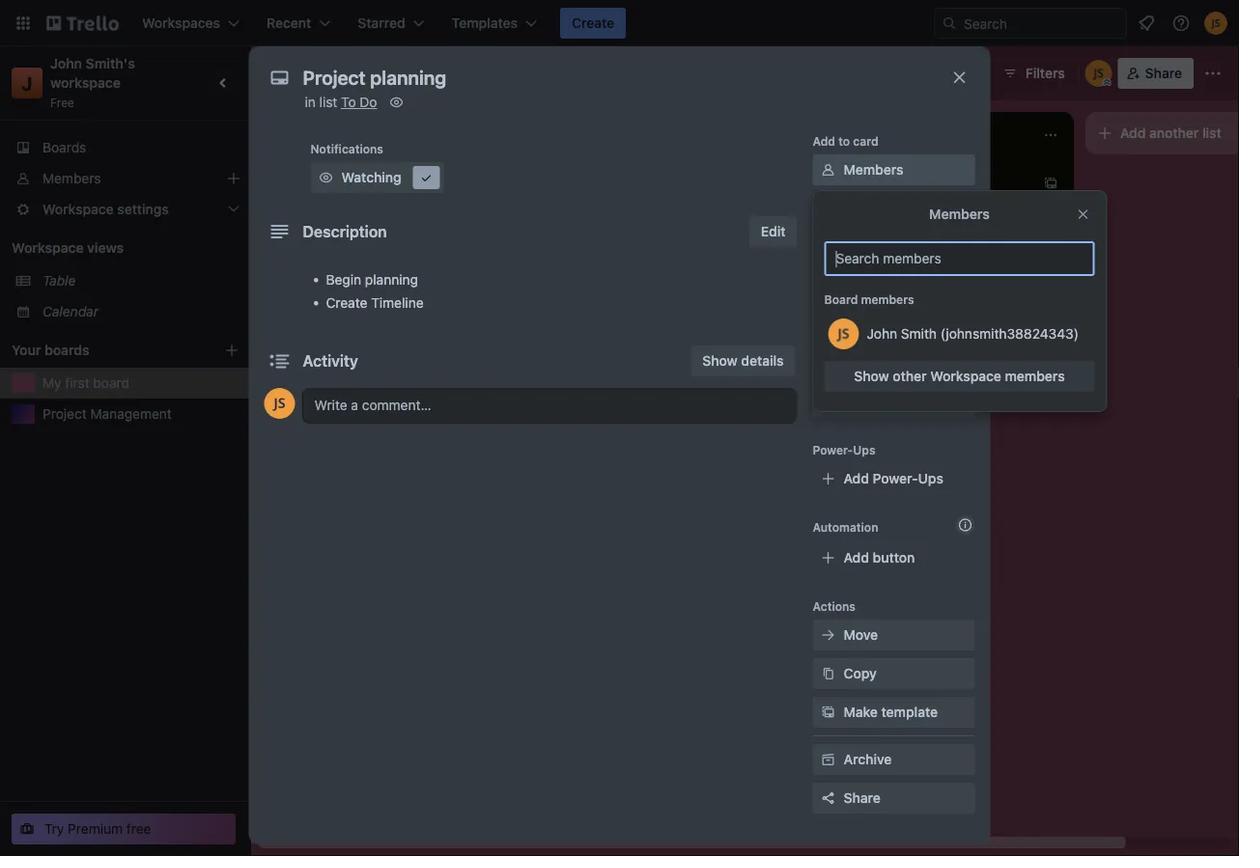 Task type: locate. For each thing, give the bounding box(es) containing it.
john smith (johnsmith38824343) image right filters at the right top of page
[[1086, 60, 1113, 87]]

2 vertical spatial card
[[342, 280, 370, 296]]

to
[[839, 134, 850, 148]]

add power-ups
[[844, 471, 944, 487]]

ups
[[853, 443, 876, 457], [918, 471, 944, 487]]

my
[[276, 63, 302, 84], [43, 375, 61, 391]]

make template link
[[813, 697, 975, 728]]

0 horizontal spatial a
[[331, 280, 338, 296]]

card up labels link
[[890, 175, 919, 191]]

1 horizontal spatial list
[[1203, 125, 1222, 141]]

move link
[[813, 620, 975, 651]]

0 horizontal spatial project
[[43, 406, 87, 422]]

add left to
[[813, 134, 836, 148]]

1 horizontal spatial first
[[306, 63, 340, 84]]

sm image
[[387, 93, 406, 112], [417, 168, 436, 187], [819, 199, 838, 218], [819, 665, 838, 684]]

Search members text field
[[825, 242, 1095, 276]]

0 vertical spatial ups
[[853, 443, 876, 457]]

members
[[844, 162, 904, 178], [43, 171, 101, 186], [929, 206, 990, 222]]

sm image left cover
[[819, 354, 838, 373]]

watching
[[341, 170, 402, 185]]

0 horizontal spatial show
[[703, 353, 738, 369]]

list right another on the top right of the page
[[1203, 125, 1222, 141]]

0 vertical spatial my first board
[[276, 63, 392, 84]]

automation
[[813, 521, 879, 534]]

0 vertical spatial john
[[50, 56, 82, 71]]

board
[[344, 63, 392, 84], [93, 375, 129, 391]]

a down meeting
[[331, 280, 338, 296]]

0 vertical spatial my
[[276, 63, 302, 84]]

planning for project planning
[[330, 168, 383, 184]]

0 vertical spatial board
[[344, 63, 392, 84]]

project management
[[43, 406, 172, 422]]

1 horizontal spatial workspace
[[931, 369, 1002, 384]]

john smith (johnsmith38824343) image
[[264, 388, 295, 419]]

sm image inside archive link
[[819, 751, 838, 770]]

1 vertical spatial a
[[331, 280, 338, 296]]

members down (johnsmith38824343)
[[1005, 369, 1065, 384]]

sm image for archive
[[819, 751, 838, 770]]

create inside button
[[572, 15, 615, 31]]

sm image inside the watching button
[[417, 168, 436, 187]]

1 horizontal spatial add a card button
[[819, 168, 1036, 199]]

0 notifications image
[[1135, 12, 1158, 35]]

members down boards
[[43, 171, 101, 186]]

power- down power-ups
[[873, 471, 918, 487]]

list
[[319, 94, 337, 110], [1203, 125, 1222, 141]]

show left details
[[703, 353, 738, 369]]

members link down boards
[[0, 163, 251, 194]]

share button
[[1118, 58, 1194, 89], [813, 783, 975, 814]]

share down archive
[[844, 791, 881, 807]]

project
[[282, 168, 326, 184], [43, 406, 87, 422]]

first
[[306, 63, 340, 84], [65, 375, 89, 391]]

john smith (johnsmith38824343) image
[[1205, 12, 1228, 35], [1086, 60, 1113, 87], [828, 319, 859, 350]]

attachment
[[844, 316, 918, 332]]

0 vertical spatial share button
[[1118, 58, 1194, 89]]

1 horizontal spatial john smith (johnsmith38824343) image
[[1086, 60, 1113, 87]]

show other workspace members link
[[825, 361, 1095, 392]]

checklist
[[844, 239, 903, 255]]

project inside project planning 'link'
[[282, 168, 326, 184]]

1 vertical spatial board
[[93, 375, 129, 391]]

None text field
[[293, 60, 931, 95]]

1 vertical spatial list
[[1203, 125, 1222, 141]]

sm image left labels
[[819, 199, 838, 218]]

0 horizontal spatial power-
[[813, 443, 853, 457]]

1 horizontal spatial members
[[1005, 369, 1065, 384]]

0 vertical spatial list
[[319, 94, 337, 110]]

sm image right do on the top left of page
[[387, 93, 406, 112]]

project planning
[[282, 168, 383, 184]]

meeting link
[[282, 236, 506, 255]]

do
[[360, 94, 377, 110]]

make template
[[844, 705, 938, 721]]

1 horizontal spatial ups
[[918, 471, 944, 487]]

0 horizontal spatial add a card
[[301, 280, 370, 296]]

sm image left the make
[[819, 703, 838, 723]]

0 vertical spatial card
[[853, 134, 879, 148]]

add a card down meeting
[[301, 280, 370, 296]]

show up custom
[[854, 369, 889, 384]]

other
[[893, 369, 927, 384]]

0 vertical spatial power-
[[813, 443, 853, 457]]

1 horizontal spatial members
[[844, 162, 904, 178]]

1 vertical spatial create
[[326, 295, 368, 311]]

1 horizontal spatial board
[[344, 63, 392, 84]]

card
[[853, 134, 879, 148], [890, 175, 919, 191], [342, 280, 370, 296]]

add left another on the top right of the page
[[1121, 125, 1146, 141]]

0 horizontal spatial share
[[844, 791, 881, 807]]

a up labels link
[[879, 175, 887, 191]]

labels link
[[813, 193, 975, 224]]

ups up add power-ups
[[853, 443, 876, 457]]

add down meeting
[[301, 280, 327, 296]]

add a card up labels link
[[850, 175, 919, 191]]

add another list
[[1121, 125, 1222, 141]]

workspace down john smith (johnsmith38824343)
[[931, 369, 1002, 384]]

sm image left copy
[[819, 665, 838, 684]]

1 horizontal spatial create
[[572, 15, 615, 31]]

first up in
[[306, 63, 340, 84]]

sm image inside cover link
[[819, 354, 838, 373]]

button
[[873, 550, 915, 566]]

search image
[[942, 15, 957, 31]]

1 horizontal spatial my first board
[[276, 63, 392, 84]]

sm image inside move link
[[819, 626, 838, 645]]

dates button
[[813, 270, 975, 301]]

0 horizontal spatial add a card button
[[270, 272, 487, 303]]

list right in
[[319, 94, 337, 110]]

ups down fields
[[918, 471, 944, 487]]

card left "timeline"
[[342, 280, 370, 296]]

1 horizontal spatial a
[[879, 175, 887, 191]]

first inside "text field"
[[306, 63, 340, 84]]

0 vertical spatial first
[[306, 63, 340, 84]]

try premium free button
[[12, 814, 236, 845]]

0 vertical spatial workspace
[[12, 240, 84, 256]]

1 vertical spatial add a card button
[[270, 272, 487, 303]]

power- down custom
[[813, 443, 853, 457]]

1 vertical spatial share button
[[813, 783, 975, 814]]

members link up labels link
[[813, 155, 975, 185]]

project planning link
[[282, 166, 506, 185]]

workspace up table at the left top of the page
[[12, 240, 84, 256]]

0 horizontal spatial create
[[326, 295, 368, 311]]

sm image down add to card
[[819, 160, 838, 180]]

0 horizontal spatial first
[[65, 375, 89, 391]]

members
[[861, 293, 915, 306], [1005, 369, 1065, 384]]

members up "attachment"
[[861, 293, 915, 306]]

1 horizontal spatial john
[[867, 326, 898, 342]]

0 horizontal spatial john
[[50, 56, 82, 71]]

1 horizontal spatial add a card
[[850, 175, 919, 191]]

share button down archive link
[[813, 783, 975, 814]]

members up search members "text field"
[[929, 206, 990, 222]]

first down boards
[[65, 375, 89, 391]]

2 horizontal spatial john smith (johnsmith38824343) image
[[1205, 12, 1228, 35]]

0 vertical spatial project
[[282, 168, 326, 184]]

sm image
[[819, 160, 838, 180], [316, 168, 336, 187], [819, 238, 838, 257], [819, 354, 838, 373], [819, 626, 838, 645], [819, 703, 838, 723], [819, 751, 838, 770]]

activity
[[303, 352, 358, 370]]

0 horizontal spatial board
[[93, 375, 129, 391]]

project down boards
[[43, 406, 87, 422]]

1 horizontal spatial card
[[853, 134, 879, 148]]

2 horizontal spatial card
[[890, 175, 919, 191]]

board inside "text field"
[[344, 63, 392, 84]]

your boards with 2 items element
[[12, 339, 195, 362]]

sm image for make template
[[819, 703, 838, 723]]

john for john smith's workspace free
[[50, 56, 82, 71]]

0 vertical spatial planning
[[330, 168, 383, 184]]

sm image inside members link
[[819, 160, 838, 180]]

dates
[[844, 278, 881, 294]]

share button down the 0 notifications image on the top right of page
[[1118, 58, 1194, 89]]

power-
[[813, 443, 853, 457], [873, 471, 918, 487]]

john up workspace
[[50, 56, 82, 71]]

1 horizontal spatial project
[[282, 168, 326, 184]]

project management link
[[43, 405, 240, 424]]

add a card
[[850, 175, 919, 191], [301, 280, 370, 296]]

1 vertical spatial project
[[43, 406, 87, 422]]

sm image down the "actions"
[[819, 626, 838, 645]]

john smith (johnsmith38824343) image up cover
[[828, 319, 859, 350]]

add down power-ups
[[844, 471, 869, 487]]

make
[[844, 705, 878, 721]]

meeting
[[282, 237, 333, 253]]

0 horizontal spatial my first board
[[43, 375, 129, 391]]

sm image inside make template link
[[819, 703, 838, 723]]

john inside john smith's workspace free
[[50, 56, 82, 71]]

sm image inside 'copy' link
[[819, 665, 838, 684]]

add button button
[[813, 543, 975, 574]]

1 vertical spatial add a card
[[301, 280, 370, 296]]

star or unstar board image
[[414, 66, 429, 81]]

archive
[[844, 752, 892, 768]]

add a card button up labels
[[819, 168, 1036, 199]]

show other workspace members
[[854, 369, 1065, 384]]

0 vertical spatial create
[[572, 15, 615, 31]]

1 horizontal spatial show
[[854, 369, 889, 384]]

show details link
[[691, 346, 796, 377]]

create
[[572, 15, 615, 31], [326, 295, 368, 311]]

sm image down notifications
[[316, 168, 336, 187]]

project inside project management link
[[43, 406, 87, 422]]

members up labels
[[844, 162, 904, 178]]

free
[[126, 822, 151, 838]]

add a card button down meeting link
[[270, 272, 487, 303]]

0 vertical spatial members
[[861, 293, 915, 306]]

1 vertical spatial john
[[867, 326, 898, 342]]

filters button
[[997, 58, 1071, 89]]

sm image for watching
[[316, 168, 336, 187]]

planning down notifications
[[330, 168, 383, 184]]

fields
[[897, 394, 935, 410]]

john
[[50, 56, 82, 71], [867, 326, 898, 342]]

add down automation
[[844, 550, 869, 566]]

sm image left archive
[[819, 751, 838, 770]]

my inside "text field"
[[276, 63, 302, 84]]

john smith (johnsmith38824343) image right open information menu icon at the right top of page
[[1205, 12, 1228, 35]]

filters
[[1026, 65, 1065, 81]]

create from template… image
[[1043, 176, 1059, 191]]

0 horizontal spatial john smith (johnsmith38824343) image
[[828, 319, 859, 350]]

a
[[879, 175, 887, 191], [331, 280, 338, 296]]

sm image left the checklist
[[819, 238, 838, 257]]

board up the project management
[[93, 375, 129, 391]]

begin
[[326, 272, 361, 288]]

table link
[[43, 271, 240, 291]]

1 horizontal spatial my
[[276, 63, 302, 84]]

planning inside begin planning create timeline
[[365, 272, 418, 288]]

workspace views
[[12, 240, 124, 256]]

add inside add button button
[[844, 550, 869, 566]]

cover
[[844, 355, 881, 371]]

sm image for checklist
[[819, 238, 838, 257]]

0 vertical spatial add a card button
[[819, 168, 1036, 199]]

add
[[1121, 125, 1146, 141], [813, 134, 836, 148], [850, 175, 876, 191], [301, 280, 327, 296], [844, 471, 869, 487], [844, 550, 869, 566]]

planning up "timeline"
[[365, 272, 418, 288]]

my first board down the your boards with 2 items element
[[43, 375, 129, 391]]

sm image inside checklist link
[[819, 238, 838, 257]]

john up cover link
[[867, 326, 898, 342]]

board
[[825, 293, 858, 306]]

0 horizontal spatial members
[[43, 171, 101, 186]]

power-ups
[[813, 443, 876, 457]]

1 vertical spatial planning
[[365, 272, 418, 288]]

card right to
[[853, 134, 879, 148]]

project down notifications
[[282, 168, 326, 184]]

0 horizontal spatial list
[[319, 94, 337, 110]]

1 vertical spatial my
[[43, 375, 61, 391]]

my first board up in list to do
[[276, 63, 392, 84]]

project for project management
[[43, 406, 87, 422]]

0 horizontal spatial workspace
[[12, 240, 84, 256]]

1 horizontal spatial power-
[[873, 471, 918, 487]]

planning inside 'link'
[[330, 168, 383, 184]]

0 vertical spatial share
[[1145, 65, 1182, 81]]

share left show menu "icon"
[[1145, 65, 1182, 81]]

1 vertical spatial first
[[65, 375, 89, 391]]

sm image inside the watching button
[[316, 168, 336, 187]]

show
[[703, 353, 738, 369], [854, 369, 889, 384]]

copy
[[844, 666, 877, 682]]

1 vertical spatial workspace
[[931, 369, 1002, 384]]

my first board
[[276, 63, 392, 84], [43, 375, 129, 391]]

another
[[1150, 125, 1199, 141]]

1 vertical spatial card
[[890, 175, 919, 191]]

sm image right "watching"
[[417, 168, 436, 187]]

custom fields
[[844, 394, 935, 410]]

board up do on the top left of page
[[344, 63, 392, 84]]



Task type: describe. For each thing, give the bounding box(es) containing it.
john smith's workspace link
[[50, 56, 139, 91]]

custom fields button
[[813, 392, 975, 412]]

workspace
[[50, 75, 121, 91]]

1 vertical spatial share
[[844, 791, 881, 807]]

automation image
[[962, 58, 989, 85]]

1 vertical spatial power-
[[873, 471, 918, 487]]

list inside 'button'
[[1203, 125, 1222, 141]]

try premium free
[[44, 822, 151, 838]]

attachment button
[[813, 309, 975, 340]]

in list to do
[[305, 94, 377, 110]]

open information menu image
[[1172, 14, 1191, 33]]

2 vertical spatial john smith (johnsmith38824343) image
[[828, 319, 859, 350]]

checklist link
[[813, 232, 975, 263]]

sm image for cover
[[819, 354, 838, 373]]

your boards
[[12, 342, 90, 358]]

0 vertical spatial add a card
[[850, 175, 919, 191]]

premium
[[68, 822, 123, 838]]

project for project planning
[[282, 168, 326, 184]]

table
[[43, 273, 76, 289]]

labels
[[844, 200, 886, 216]]

custom
[[844, 394, 893, 410]]

1 vertical spatial members
[[1005, 369, 1065, 384]]

copy link
[[813, 659, 975, 690]]

boards
[[44, 342, 90, 358]]

to do link
[[341, 94, 377, 110]]

create button
[[560, 8, 626, 39]]

Board name text field
[[267, 58, 402, 89]]

1 vertical spatial ups
[[918, 471, 944, 487]]

sm image for members
[[819, 160, 838, 180]]

smith's
[[86, 56, 135, 71]]

add inside add power-ups link
[[844, 471, 869, 487]]

boards
[[43, 140, 86, 156]]

add board image
[[224, 343, 240, 358]]

details
[[741, 353, 784, 369]]

john smith (johnsmith38824343)
[[867, 326, 1079, 342]]

planning for begin planning create timeline
[[365, 272, 418, 288]]

views
[[87, 240, 124, 256]]

(johnsmith38824343)
[[941, 326, 1079, 342]]

calendar
[[43, 304, 99, 320]]

to
[[341, 94, 356, 110]]

2 horizontal spatial members
[[929, 206, 990, 222]]

add inside 'button'
[[1121, 125, 1146, 141]]

john for john smith (johnsmith38824343)
[[867, 326, 898, 342]]

add another list button
[[1086, 112, 1239, 155]]

primary element
[[0, 0, 1239, 46]]

j link
[[12, 68, 43, 99]]

watching button
[[311, 162, 444, 193]]

show details
[[703, 353, 784, 369]]

move
[[844, 627, 878, 643]]

john smith's workspace free
[[50, 56, 139, 109]]

0 horizontal spatial members link
[[0, 163, 251, 194]]

Write a comment text field
[[303, 388, 797, 423]]

cover link
[[813, 348, 975, 379]]

members for the right members link
[[844, 162, 904, 178]]

timeline
[[371, 295, 424, 311]]

add up labels
[[850, 175, 876, 191]]

0 horizontal spatial share button
[[813, 783, 975, 814]]

management
[[90, 406, 172, 422]]

in
[[305, 94, 316, 110]]

smith
[[901, 326, 937, 342]]

sm image for move
[[819, 626, 838, 645]]

template
[[882, 705, 938, 721]]

create inside begin planning create timeline
[[326, 295, 368, 311]]

members for the left members link
[[43, 171, 101, 186]]

try
[[44, 822, 64, 838]]

my first board inside "text field"
[[276, 63, 392, 84]]

free
[[50, 96, 74, 109]]

boards link
[[0, 132, 251, 163]]

1 horizontal spatial share button
[[1118, 58, 1194, 89]]

my first board link
[[43, 374, 240, 393]]

add button
[[844, 550, 915, 566]]

board members
[[825, 293, 915, 306]]

0 horizontal spatial ups
[[853, 443, 876, 457]]

add to card
[[813, 134, 879, 148]]

notifications
[[311, 142, 383, 156]]

calendar link
[[43, 302, 240, 322]]

archive link
[[813, 745, 975, 776]]

1 vertical spatial my first board
[[43, 375, 129, 391]]

edit button
[[749, 216, 797, 247]]

show for show other workspace members
[[854, 369, 889, 384]]

0 horizontal spatial members
[[861, 293, 915, 306]]

0 horizontal spatial card
[[342, 280, 370, 296]]

edit
[[761, 224, 786, 240]]

1 vertical spatial john smith (johnsmith38824343) image
[[1086, 60, 1113, 87]]

show menu image
[[1204, 64, 1223, 83]]

0 vertical spatial john smith (johnsmith38824343) image
[[1205, 12, 1228, 35]]

description
[[303, 223, 387, 241]]

1 horizontal spatial share
[[1145, 65, 1182, 81]]

show for show details
[[703, 353, 738, 369]]

0 horizontal spatial my
[[43, 375, 61, 391]]

actions
[[813, 600, 856, 613]]

begin planning create timeline
[[326, 272, 424, 311]]

sm image inside labels link
[[819, 199, 838, 218]]

add power-ups link
[[813, 464, 975, 495]]

1 horizontal spatial members link
[[813, 155, 975, 185]]

your
[[12, 342, 41, 358]]

0 vertical spatial a
[[879, 175, 887, 191]]

Search field
[[957, 9, 1126, 38]]

j
[[22, 71, 33, 94]]



Task type: vqa. For each thing, say whether or not it's contained in the screenshot.
the Explore on the top right
no



